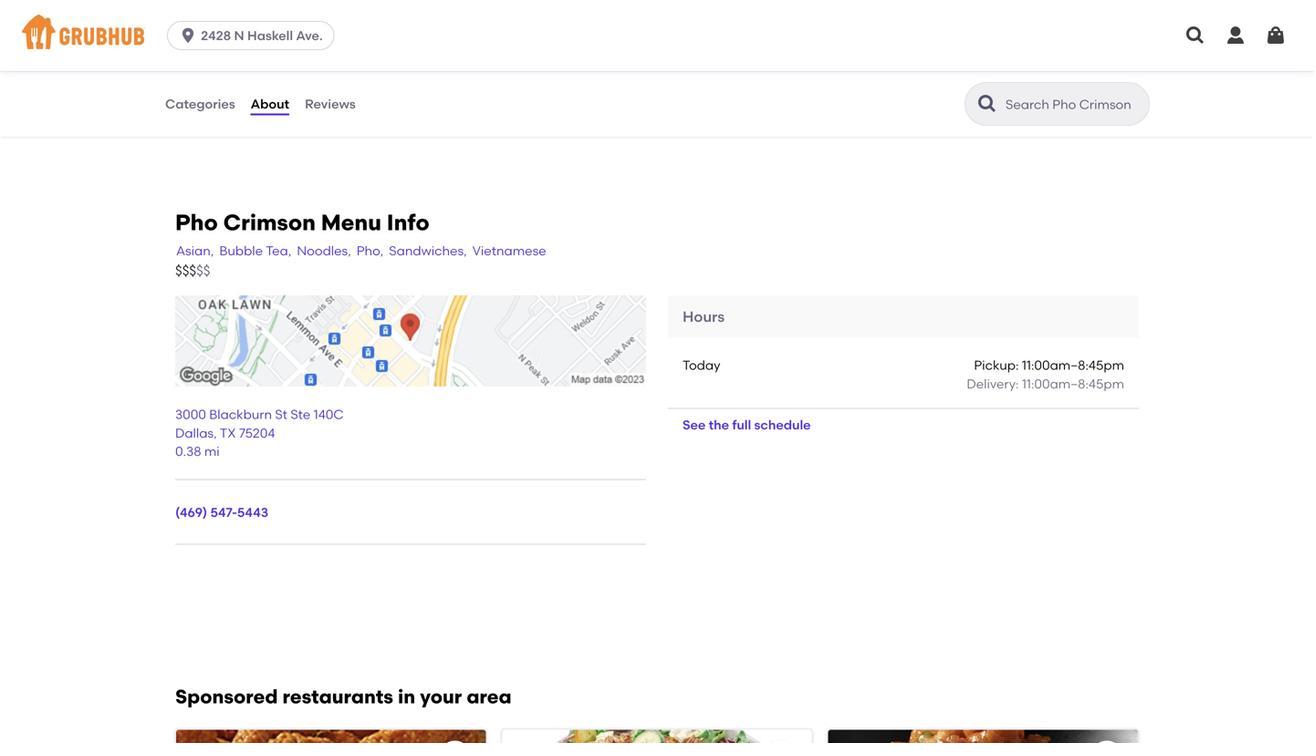 Task type: vqa. For each thing, say whether or not it's contained in the screenshot.
140C
yes



Task type: describe. For each thing, give the bounding box(es) containing it.
pho
[[175, 209, 218, 236]]

hours
[[683, 308, 725, 326]]

asian, bubble tea, noodles, pho, sandwiches, vietnamese
[[176, 243, 546, 259]]

tea,
[[266, 243, 291, 259]]

(469) 547-5443 button
[[175, 504, 268, 522]]

1 11:00am–8:45pm from the top
[[1022, 358, 1124, 374]]

banh mi
[[164, 35, 214, 50]]

crimson
[[223, 209, 316, 236]]

2428 n haskell ave. button
[[167, 21, 342, 50]]

hooters logo image
[[176, 730, 486, 744]]

svg image inside "2428 n haskell ave." button
[[179, 26, 197, 45]]

see
[[683, 418, 706, 433]]

categories
[[165, 96, 235, 112]]

noodles, button
[[296, 241, 352, 261]]

full
[[732, 418, 751, 433]]

info
[[387, 209, 430, 236]]

search icon image
[[977, 93, 998, 115]]

p.f. chang's logo image
[[828, 730, 1138, 744]]

sponsored restaurants in your area
[[175, 686, 512, 709]]

(469) 547-5443
[[175, 505, 268, 521]]

mi
[[204, 444, 220, 460]]

pho crimson menu info
[[175, 209, 430, 236]]

asian,
[[176, 243, 214, 259]]

sandwiches, button
[[388, 241, 468, 261]]

n
[[234, 28, 244, 43]]

menu
[[321, 209, 381, 236]]

2428
[[201, 28, 231, 43]]

main navigation navigation
[[0, 0, 1314, 71]]

about button
[[250, 71, 290, 137]]

140c
[[314, 407, 344, 423]]

3000 blackburn st ste 140c dallas , tx 75204 0.38 mi
[[175, 407, 344, 460]]

1 horizontal spatial svg image
[[1225, 25, 1247, 47]]

tx
[[220, 426, 236, 441]]

2 11:00am–8:45pm from the top
[[1022, 377, 1124, 392]]

see the full schedule button
[[668, 409, 826, 442]]

pho,
[[357, 243, 384, 259]]

pho, button
[[356, 241, 384, 261]]

547-
[[210, 505, 237, 521]]

see the full schedule
[[683, 418, 811, 433]]

delivery:
[[967, 377, 1019, 392]]

about
[[251, 96, 289, 112]]



Task type: locate. For each thing, give the bounding box(es) containing it.
dallas
[[175, 426, 214, 441]]

1 horizontal spatial svg image
[[1265, 25, 1287, 47]]

haskell
[[247, 28, 293, 43]]

vietnamese button
[[472, 241, 547, 261]]

pickup:
[[974, 358, 1019, 374]]

11:00am–8:45pm right delivery:
[[1022, 377, 1124, 392]]

,
[[214, 426, 217, 441]]

0 horizontal spatial svg image
[[179, 26, 197, 45]]

5443
[[237, 505, 268, 521]]

svg image
[[1185, 25, 1207, 47], [1265, 25, 1287, 47]]

$$$$$
[[175, 263, 210, 279]]

mi
[[200, 35, 214, 50]]

banh
[[164, 35, 196, 50]]

(469)
[[175, 505, 207, 521]]

st
[[275, 407, 287, 423]]

svg image
[[1225, 25, 1247, 47], [179, 26, 197, 45]]

categories button
[[164, 71, 236, 137]]

75204
[[239, 426, 275, 441]]

2428 n haskell ave.
[[201, 28, 323, 43]]

3000
[[175, 407, 206, 423]]

reviews
[[305, 96, 356, 112]]

1 svg image from the left
[[1185, 25, 1207, 47]]

$$$
[[175, 263, 196, 279]]

pickup: 11:00am–8:45pm delivery: 11:00am–8:45pm
[[967, 358, 1124, 392]]

in
[[398, 686, 415, 709]]

asian, button
[[175, 241, 215, 261]]

reviews button
[[304, 71, 357, 137]]

Search Pho Crimson search field
[[1004, 96, 1144, 113]]

0 horizontal spatial svg image
[[1185, 25, 1207, 47]]

bubble tea, button
[[218, 241, 292, 261]]

bubble
[[219, 243, 263, 259]]

noodles,
[[297, 243, 351, 259]]

schedule
[[754, 418, 811, 433]]

restaurants
[[283, 686, 393, 709]]

vietnamese
[[472, 243, 546, 259]]

the
[[709, 418, 729, 433]]

11:00am–8:45pm
[[1022, 358, 1124, 374], [1022, 377, 1124, 392]]

2 svg image from the left
[[1265, 25, 1287, 47]]

today
[[683, 358, 720, 374]]

your
[[420, 686, 462, 709]]

ste
[[291, 407, 311, 423]]

0.38
[[175, 444, 201, 460]]

ave.
[[296, 28, 323, 43]]

0 vertical spatial 11:00am–8:45pm
[[1022, 358, 1124, 374]]

area
[[467, 686, 512, 709]]

1 vertical spatial 11:00am–8:45pm
[[1022, 377, 1124, 392]]

sponsored
[[175, 686, 278, 709]]

11:00am–8:45pm right pickup:
[[1022, 358, 1124, 374]]

blackburn
[[209, 407, 272, 423]]

roti mediterranean bowls, salads & pitas logo image
[[502, 730, 812, 744]]

sandwiches,
[[389, 243, 467, 259]]



